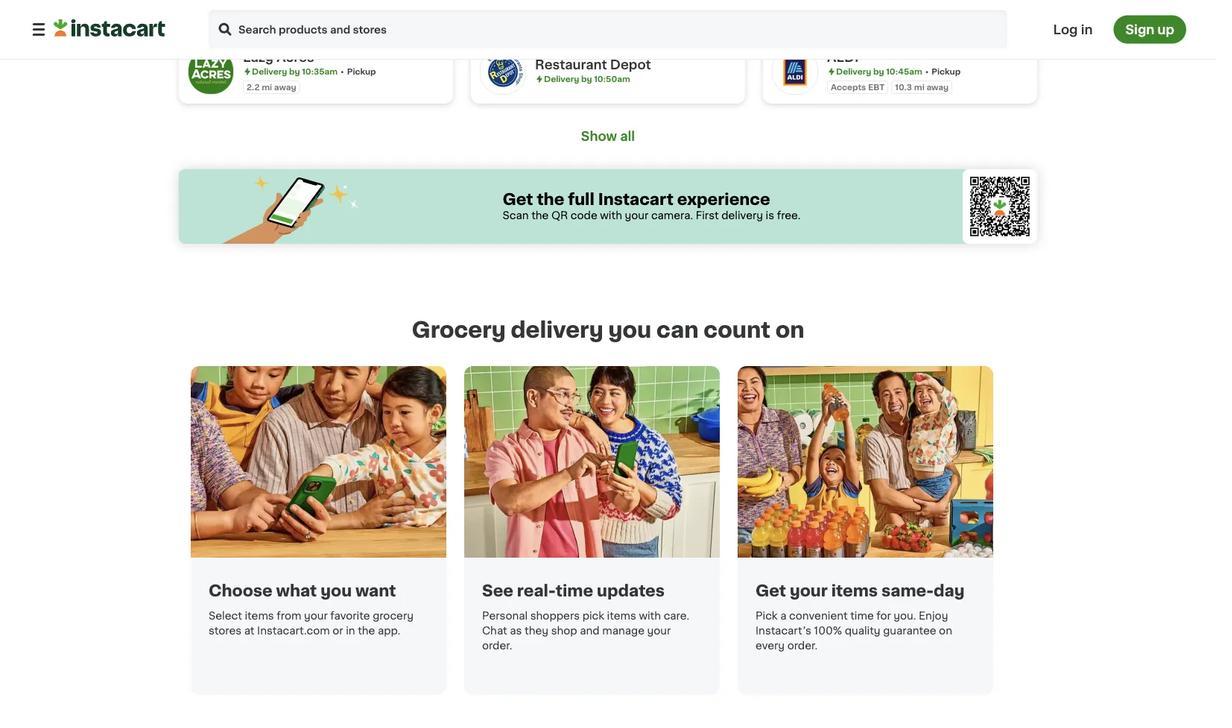 Task type: locate. For each thing, give the bounding box(es) containing it.
order. inside pick a convenient time for you. enjoy instacart's 100% quality guarantee on every order.
[[788, 640, 818, 651]]

with
[[600, 210, 623, 221], [639, 611, 661, 621]]

2 • from the left
[[926, 67, 929, 76]]

see real-time updates
[[482, 583, 665, 598]]

care.
[[664, 611, 690, 621]]

accepts ebt
[[831, 83, 885, 91]]

stores
[[209, 626, 242, 636]]

1 order. from the left
[[482, 640, 513, 651]]

0 horizontal spatial away
[[274, 83, 296, 91]]

2 horizontal spatial by
[[874, 67, 885, 76]]

0 horizontal spatial mi
[[262, 83, 272, 91]]

items up for
[[832, 583, 878, 598]]

full
[[568, 191, 595, 207]]

the up qr
[[537, 191, 565, 207]]

is
[[766, 210, 775, 221]]

• right the 10:35am
[[341, 67, 344, 76]]

2 horizontal spatial items
[[832, 583, 878, 598]]

a
[[781, 611, 787, 621]]

0 horizontal spatial with
[[600, 210, 623, 221]]

pick
[[756, 611, 778, 621]]

restaurant depot image
[[480, 48, 526, 95]]

1 vertical spatial in
[[346, 626, 355, 636]]

all
[[620, 130, 635, 143]]

2 vertical spatial the
[[358, 626, 375, 636]]

the down favorite
[[358, 626, 375, 636]]

delivery up accepts ebt
[[837, 67, 872, 76]]

1 horizontal spatial away
[[927, 83, 949, 91]]

lazy acres image
[[188, 48, 234, 95]]

2 order. from the left
[[788, 640, 818, 651]]

by for aldi
[[874, 67, 885, 76]]

mi right 2.2
[[262, 83, 272, 91]]

delivery
[[722, 210, 764, 221], [511, 319, 604, 341]]

pickup for aldi
[[932, 67, 961, 76]]

up
[[1158, 23, 1175, 36]]

0 horizontal spatial in
[[346, 626, 355, 636]]

items
[[832, 583, 878, 598], [245, 611, 274, 621], [607, 611, 637, 621]]

away right 10.3
[[927, 83, 949, 91]]

open main menu image
[[30, 21, 48, 38]]

1 horizontal spatial mi
[[915, 83, 925, 91]]

0 vertical spatial time
[[556, 583, 594, 598]]

order. down instacart's
[[788, 640, 818, 651]]

order. down chat
[[482, 640, 513, 651]]

you up favorite
[[321, 583, 352, 598]]

1 horizontal spatial on
[[940, 626, 953, 636]]

get the full instacart experience scan the qr code with your camera. first delivery is free.
[[503, 191, 801, 221]]

None search field
[[207, 9, 1009, 50]]

order.
[[482, 640, 513, 651], [788, 640, 818, 651]]

as
[[510, 626, 522, 636]]

0 horizontal spatial get
[[503, 191, 533, 207]]

away down lazy acres at the top
[[274, 83, 296, 91]]

• up 10.3 mi away
[[926, 67, 929, 76]]

2 mi from the left
[[915, 83, 925, 91]]

day
[[934, 583, 965, 598]]

0 vertical spatial in
[[1082, 23, 1093, 36]]

away for 10.3 mi away
[[927, 83, 949, 91]]

1 vertical spatial on
[[940, 626, 953, 636]]

on
[[776, 319, 805, 341], [940, 626, 953, 636]]

in
[[1082, 23, 1093, 36], [346, 626, 355, 636]]

2 pickup from the left
[[932, 67, 961, 76]]

instacart home image
[[54, 19, 166, 37]]

1 horizontal spatial by
[[582, 75, 592, 83]]

0 vertical spatial get
[[503, 191, 533, 207]]

your inside get the full instacart experience scan the qr code with your camera. first delivery is free.
[[625, 210, 649, 221]]

on inside pick a convenient time for you. enjoy instacart's 100% quality guarantee on every order.
[[940, 626, 953, 636]]

order. inside personal shoppers pick items with care. chat as they shop and manage your order.
[[482, 640, 513, 651]]

0 vertical spatial on
[[776, 319, 805, 341]]

1 away from the left
[[274, 83, 296, 91]]

• for lazy acres
[[341, 67, 344, 76]]

pickup up 10.3 mi away
[[932, 67, 961, 76]]

pickup
[[347, 67, 376, 76], [932, 67, 961, 76]]

1 horizontal spatial get
[[756, 583, 787, 598]]

get for get your items same-day
[[756, 583, 787, 598]]

the left qr
[[532, 210, 549, 221]]

• for aldi
[[926, 67, 929, 76]]

0 vertical spatial with
[[600, 210, 623, 221]]

restaurant depot
[[535, 59, 651, 71]]

2 horizontal spatial delivery
[[837, 67, 872, 76]]

2 away from the left
[[927, 83, 949, 91]]

you left can
[[609, 319, 652, 341]]

manage
[[603, 626, 645, 636]]

10:50am
[[594, 75, 631, 83]]

in right log
[[1082, 23, 1093, 36]]

time
[[556, 583, 594, 598], [851, 611, 874, 621]]

0 horizontal spatial delivery
[[511, 319, 604, 341]]

get up scan at left
[[503, 191, 533, 207]]

1 horizontal spatial order.
[[788, 640, 818, 651]]

favorite
[[331, 611, 370, 621]]

1 vertical spatial the
[[532, 210, 549, 221]]

0 horizontal spatial items
[[245, 611, 274, 621]]

by
[[289, 67, 300, 76], [874, 67, 885, 76], [582, 75, 592, 83]]

grocery
[[412, 319, 506, 341]]

items up at at the left bottom of the page
[[245, 611, 274, 621]]

•
[[341, 67, 344, 76], [926, 67, 929, 76]]

by down 'restaurant depot'
[[582, 75, 592, 83]]

0 horizontal spatial you
[[321, 583, 352, 598]]

at
[[244, 626, 255, 636]]

delivery down restaurant
[[544, 75, 580, 83]]

with right "code"
[[600, 210, 623, 221]]

with left care.
[[639, 611, 661, 621]]

pick a convenient time for you. enjoy instacart's 100% quality guarantee on every order.
[[756, 611, 953, 651]]

sign up
[[1126, 23, 1175, 36]]

delivery up the 2.2 mi away
[[252, 67, 287, 76]]

mi right 10.3
[[915, 83, 925, 91]]

your inside select items from your favorite grocery stores at instacart.com or in the app.
[[304, 611, 328, 621]]

1 vertical spatial you
[[321, 583, 352, 598]]

lazy acres
[[243, 51, 314, 64]]

delivery
[[252, 67, 287, 76], [837, 67, 872, 76], [544, 75, 580, 83]]

items inside select items from your favorite grocery stores at instacart.com or in the app.
[[245, 611, 274, 621]]

0 horizontal spatial pickup
[[347, 67, 376, 76]]

scan
[[503, 210, 529, 221]]

your down care.
[[648, 626, 671, 636]]

0 horizontal spatial on
[[776, 319, 805, 341]]

1 vertical spatial with
[[639, 611, 661, 621]]

1 horizontal spatial •
[[926, 67, 929, 76]]

lazy
[[243, 51, 274, 64]]

by up ebt
[[874, 67, 885, 76]]

1 vertical spatial get
[[756, 583, 787, 598]]

your right from
[[304, 611, 328, 621]]

time up quality
[[851, 611, 874, 621]]

depot
[[611, 59, 651, 71]]

pickup for lazy acres
[[347, 67, 376, 76]]

1 mi from the left
[[262, 83, 272, 91]]

0 horizontal spatial delivery
[[252, 67, 287, 76]]

on down enjoy
[[940, 626, 953, 636]]

instacart.com
[[257, 626, 330, 636]]

1 • from the left
[[341, 67, 344, 76]]

0 horizontal spatial order.
[[482, 640, 513, 651]]

you
[[609, 319, 652, 341], [321, 583, 352, 598]]

on right count
[[776, 319, 805, 341]]

1 horizontal spatial pickup
[[932, 67, 961, 76]]

sign up button
[[1114, 15, 1187, 44]]

away
[[274, 83, 296, 91], [927, 83, 949, 91]]

get inside get the full instacart experience scan the qr code with your camera. first delivery is free.
[[503, 191, 533, 207]]

show all button
[[577, 127, 640, 145]]

0 horizontal spatial •
[[341, 67, 344, 76]]

delivery by 10:45am • pickup
[[837, 67, 961, 76]]

instacart's
[[756, 626, 812, 636]]

delivery for lazy acres
[[252, 67, 287, 76]]

you for can
[[609, 319, 652, 341]]

qr code image
[[963, 169, 1038, 244]]

100%
[[814, 626, 843, 636]]

0 horizontal spatial by
[[289, 67, 300, 76]]

10.3 mi away
[[896, 83, 949, 91]]

1 horizontal spatial you
[[609, 319, 652, 341]]

1 pickup from the left
[[347, 67, 376, 76]]

10.3
[[896, 83, 913, 91]]

1 horizontal spatial with
[[639, 611, 661, 621]]

0 vertical spatial delivery
[[722, 210, 764, 221]]

your down instacart
[[625, 210, 649, 221]]

time up pick
[[556, 583, 594, 598]]

1 horizontal spatial in
[[1082, 23, 1093, 36]]

select items from your favorite grocery stores at instacart.com or in the app.
[[209, 611, 414, 636]]

1 vertical spatial time
[[851, 611, 874, 621]]

1 horizontal spatial items
[[607, 611, 637, 621]]

items up the manage
[[607, 611, 637, 621]]

the
[[537, 191, 565, 207], [532, 210, 549, 221], [358, 626, 375, 636]]

every
[[756, 640, 785, 651]]

in right or
[[346, 626, 355, 636]]

0 vertical spatial you
[[609, 319, 652, 341]]

get up pick at the right bottom of page
[[756, 583, 787, 598]]

1 horizontal spatial delivery
[[544, 75, 580, 83]]

1 horizontal spatial delivery
[[722, 210, 764, 221]]

mi
[[262, 83, 272, 91], [915, 83, 925, 91]]

free.
[[777, 210, 801, 221]]

grocery
[[373, 611, 414, 621]]

restaurant
[[535, 59, 607, 71]]

by down acres
[[289, 67, 300, 76]]

1 horizontal spatial time
[[851, 611, 874, 621]]

pickup right the 10:35am
[[347, 67, 376, 76]]



Task type: describe. For each thing, give the bounding box(es) containing it.
chat
[[482, 626, 508, 636]]

or
[[333, 626, 343, 636]]

see
[[482, 583, 514, 598]]

log
[[1054, 23, 1079, 36]]

show all
[[581, 130, 635, 143]]

choose
[[209, 583, 273, 598]]

qr
[[552, 210, 568, 221]]

for
[[877, 611, 892, 621]]

order. for get
[[788, 640, 818, 651]]

in inside select items from your favorite grocery stores at instacart.com or in the app.
[[346, 626, 355, 636]]

the inside select items from your favorite grocery stores at instacart.com or in the app.
[[358, 626, 375, 636]]

instacart
[[598, 191, 674, 207]]

grocery delivery you can count on
[[412, 319, 805, 341]]

log in
[[1054, 23, 1093, 36]]

delivery by 10:35am • pickup
[[252, 67, 376, 76]]

2.2 mi away
[[247, 83, 296, 91]]

can
[[657, 319, 699, 341]]

they
[[525, 626, 549, 636]]

what
[[276, 583, 317, 598]]

updates
[[597, 583, 665, 598]]

get for get the full instacart experience scan the qr code with your camera. first delivery is free.
[[503, 191, 533, 207]]

delivery inside get the full instacart experience scan the qr code with your camera. first delivery is free.
[[722, 210, 764, 221]]

1 vertical spatial delivery
[[511, 319, 604, 341]]

real-
[[517, 583, 556, 598]]

Search field
[[207, 9, 1009, 50]]

experience
[[678, 191, 771, 207]]

in inside button
[[1082, 23, 1093, 36]]

delivery for aldi
[[837, 67, 872, 76]]

and
[[580, 626, 600, 636]]

guarantee
[[884, 626, 937, 636]]

10:35am
[[302, 67, 338, 76]]

camera.
[[652, 210, 693, 221]]

aldi image
[[772, 48, 819, 95]]

with inside get the full instacart experience scan the qr code with your camera. first delivery is free.
[[600, 210, 623, 221]]

accepts
[[831, 83, 867, 91]]

items inside personal shoppers pick items with care. chat as they shop and manage your order.
[[607, 611, 637, 621]]

log in button
[[1049, 15, 1098, 44]]

you for want
[[321, 583, 352, 598]]

from
[[277, 611, 301, 621]]

pick
[[583, 611, 605, 621]]

personal shoppers pick items with care. chat as they shop and manage your order.
[[482, 611, 690, 651]]

ebt
[[869, 83, 885, 91]]

by for lazy acres
[[289, 67, 300, 76]]

get your items same-day
[[756, 583, 965, 598]]

first
[[696, 210, 719, 221]]

your up convenient
[[790, 583, 828, 598]]

away for 2.2 mi away
[[274, 83, 296, 91]]

app.
[[378, 626, 401, 636]]

count
[[704, 319, 771, 341]]

aldi
[[828, 51, 859, 64]]

acres
[[277, 51, 314, 64]]

time inside pick a convenient time for you. enjoy instacart's 100% quality guarantee on every order.
[[851, 611, 874, 621]]

shop
[[551, 626, 578, 636]]

want
[[356, 583, 396, 598]]

order. for see
[[482, 640, 513, 651]]

convenient
[[790, 611, 848, 621]]

enjoy
[[919, 611, 949, 621]]

0 vertical spatial the
[[537, 191, 565, 207]]

select
[[209, 611, 242, 621]]

personal
[[482, 611, 528, 621]]

10:45am
[[887, 67, 923, 76]]

with inside personal shoppers pick items with care. chat as they shop and manage your order.
[[639, 611, 661, 621]]

sign
[[1126, 23, 1155, 36]]

your inside personal shoppers pick items with care. chat as they shop and manage your order.
[[648, 626, 671, 636]]

same-
[[882, 583, 934, 598]]

quality
[[845, 626, 881, 636]]

code
[[571, 210, 598, 221]]

delivery by 10:50am
[[544, 75, 631, 83]]

2.2
[[247, 83, 260, 91]]

shoppers
[[531, 611, 580, 621]]

mi for 2.2
[[262, 83, 272, 91]]

show
[[581, 130, 617, 143]]

mi for 10.3
[[915, 83, 925, 91]]

you.
[[894, 611, 917, 621]]

0 horizontal spatial time
[[556, 583, 594, 598]]

choose what you want
[[209, 583, 396, 598]]



Task type: vqa. For each thing, say whether or not it's contained in the screenshot.
the leftmost Get
yes



